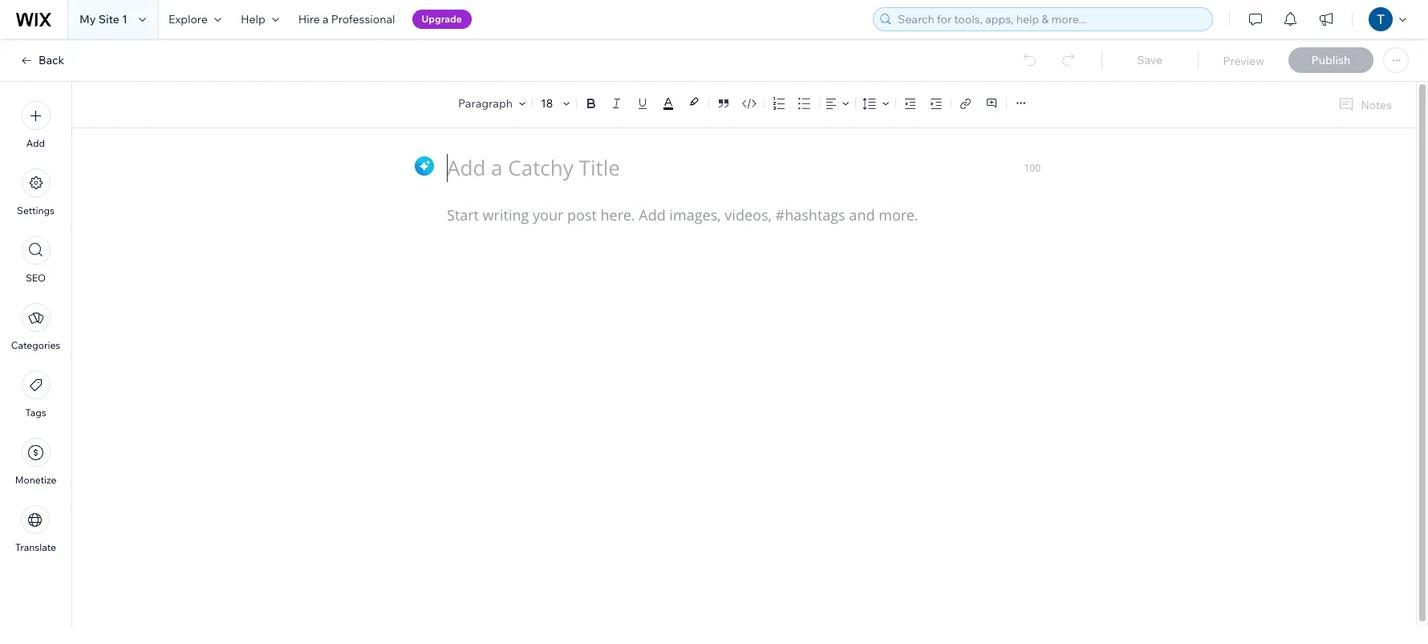 Task type: locate. For each thing, give the bounding box(es) containing it.
site
[[98, 12, 119, 26]]

100
[[1024, 161, 1041, 174]]

monetize button
[[15, 438, 56, 486]]

Font Size field
[[539, 95, 557, 112]]

seo button
[[21, 236, 50, 284]]

hire a professional link
[[289, 0, 405, 39]]

add
[[26, 137, 45, 149]]

settings
[[17, 205, 54, 217]]

Add a Catchy Title text field
[[447, 154, 1024, 182]]

upgrade button
[[412, 10, 472, 29]]

explore
[[168, 12, 208, 26]]

hire
[[298, 12, 320, 26]]

categories
[[11, 339, 60, 351]]

help
[[241, 12, 265, 26]]

hire a professional
[[298, 12, 395, 26]]

back button
[[19, 53, 64, 67]]

help button
[[231, 0, 289, 39]]

my
[[79, 12, 96, 26]]

my site 1
[[79, 12, 128, 26]]

professional
[[331, 12, 395, 26]]

menu
[[0, 91, 71, 563]]

translate
[[15, 542, 56, 554]]

1
[[122, 12, 128, 26]]

settings button
[[17, 169, 54, 217]]

tags button
[[21, 371, 50, 419]]

notes
[[1361, 97, 1392, 112]]



Task type: vqa. For each thing, say whether or not it's contained in the screenshot.
SETTINGS
yes



Task type: describe. For each thing, give the bounding box(es) containing it.
seo
[[26, 272, 46, 284]]

menu containing add
[[0, 91, 71, 563]]

paragraph button
[[455, 92, 529, 115]]

back
[[39, 53, 64, 67]]

a
[[323, 12, 329, 26]]

translate button
[[15, 506, 56, 554]]

paragraph
[[458, 96, 513, 111]]

add button
[[21, 101, 50, 149]]

tags
[[25, 407, 46, 419]]

notes button
[[1332, 94, 1397, 116]]

Search for tools, apps, help & more... field
[[893, 8, 1208, 30]]

upgrade
[[422, 13, 462, 25]]

categories button
[[11, 303, 60, 351]]

monetize
[[15, 474, 56, 486]]



